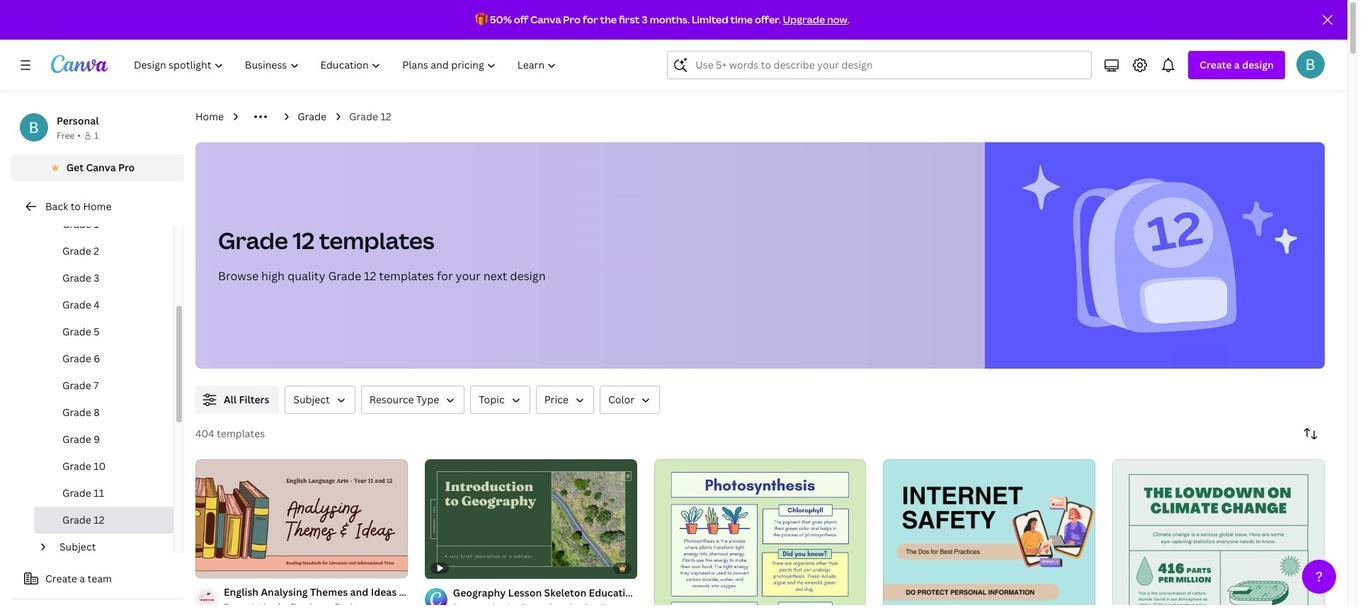 Task type: describe. For each thing, give the bounding box(es) containing it.
and
[[350, 586, 369, 599]]

create a team
[[45, 572, 112, 586]]

13
[[221, 562, 230, 572]]

grade 7 link
[[34, 373, 174, 400]]

topic
[[479, 393, 505, 407]]

back to home
[[45, 200, 112, 213]]

•
[[77, 130, 81, 142]]

english analysing themes and ideas presentation beige pink lined style link
[[224, 585, 570, 601]]

beige
[[464, 586, 490, 599]]

grade 8 link
[[34, 400, 174, 426]]

12 down top level navigation element
[[381, 110, 391, 123]]

top level navigation element
[[125, 51, 569, 79]]

first
[[619, 13, 640, 26]]

1 vertical spatial subject
[[60, 541, 96, 554]]

free
[[57, 130, 75, 142]]

.
[[848, 13, 850, 26]]

12 down grade 12 templates
[[364, 269, 376, 284]]

canva inside button
[[86, 161, 116, 174]]

grade 9 link
[[34, 426, 174, 453]]

upgrade now button
[[783, 13, 848, 26]]

all
[[224, 393, 237, 407]]

grade inside 'link'
[[62, 298, 91, 312]]

a for design
[[1235, 58, 1240, 72]]

resource
[[370, 393, 414, 407]]

home link
[[196, 109, 224, 125]]

1 vertical spatial templates
[[379, 269, 434, 284]]

1 horizontal spatial home
[[196, 110, 224, 123]]

0 horizontal spatial subject button
[[54, 534, 165, 561]]

Sort by button
[[1297, 420, 1326, 448]]

off
[[514, 13, 529, 26]]

0 vertical spatial templates
[[319, 225, 435, 256]]

0 horizontal spatial design
[[510, 269, 546, 284]]

color
[[609, 393, 635, 407]]

grade 4 link
[[34, 292, 174, 319]]

months.
[[650, 13, 690, 26]]

0 horizontal spatial home
[[83, 200, 112, 213]]

404
[[196, 427, 215, 441]]

now
[[828, 13, 848, 26]]

grade 11 link
[[34, 480, 174, 507]]

time
[[731, 13, 753, 26]]

grade 9
[[62, 433, 100, 446]]

Search search field
[[696, 52, 1083, 79]]

1 for 1 of 13
[[205, 562, 210, 572]]

back
[[45, 200, 68, 213]]

all filters
[[224, 393, 270, 407]]

grade 4
[[62, 298, 100, 312]]

limited
[[692, 13, 729, 26]]

grade 3 link
[[34, 265, 174, 292]]

color button
[[600, 386, 660, 414]]

11
[[94, 487, 104, 500]]

4
[[94, 298, 100, 312]]

1 horizontal spatial grade 12
[[349, 110, 391, 123]]

presentation
[[399, 586, 461, 599]]

🎁 50% off canva pro for the first 3 months. limited time offer. upgrade now .
[[475, 13, 850, 26]]

grade 6 link
[[34, 346, 174, 373]]

of
[[211, 562, 219, 572]]

resource type button
[[361, 386, 465, 414]]

browse
[[218, 269, 259, 284]]

to
[[71, 200, 81, 213]]

your
[[456, 269, 481, 284]]

next
[[484, 269, 507, 284]]

grade 2
[[62, 244, 99, 258]]

1 for 1
[[94, 130, 99, 142]]

grade 12 templates
[[218, 225, 435, 256]]

grade 10 link
[[34, 453, 174, 480]]

brad klo image
[[1297, 50, 1326, 79]]

high
[[261, 269, 285, 284]]

price button
[[536, 386, 594, 414]]

50%
[[490, 13, 512, 26]]

9
[[94, 433, 100, 446]]

7
[[94, 379, 99, 392]]

get
[[66, 161, 84, 174]]

style
[[545, 586, 570, 599]]

create for create a design
[[1200, 58, 1233, 72]]



Task type: locate. For each thing, give the bounding box(es) containing it.
create a design button
[[1189, 51, 1286, 79]]

back to home link
[[11, 193, 184, 221]]

design inside dropdown button
[[1243, 58, 1274, 72]]

8
[[94, 406, 100, 419]]

templates up browse high quality grade 12 templates for your next design
[[319, 225, 435, 256]]

grade 8
[[62, 406, 100, 419]]

english
[[224, 586, 259, 599]]

subject
[[294, 393, 330, 407], [60, 541, 96, 554]]

1 down back to home
[[94, 217, 99, 231]]

1 vertical spatial create
[[45, 572, 77, 586]]

12 down 11
[[94, 514, 104, 527]]

canva right get
[[86, 161, 116, 174]]

1 vertical spatial for
[[437, 269, 453, 284]]

1 vertical spatial subject button
[[54, 534, 165, 561]]

templates down all filters button
[[217, 427, 265, 441]]

filters
[[239, 393, 270, 407]]

grade 12 down top level navigation element
[[349, 110, 391, 123]]

1 vertical spatial canva
[[86, 161, 116, 174]]

5
[[94, 325, 100, 339]]

pro up the back to home link
[[118, 161, 135, 174]]

create inside button
[[45, 572, 77, 586]]

grade 5 link
[[34, 319, 174, 346]]

grade 5
[[62, 325, 100, 339]]

0 vertical spatial subject
[[294, 393, 330, 407]]

pro inside get canva pro button
[[118, 161, 135, 174]]

0 horizontal spatial subject
[[60, 541, 96, 554]]

0 vertical spatial home
[[196, 110, 224, 123]]

create inside dropdown button
[[1200, 58, 1233, 72]]

grade 10
[[62, 460, 106, 473]]

1 horizontal spatial create
[[1200, 58, 1233, 72]]

home
[[196, 110, 224, 123], [83, 200, 112, 213]]

0 vertical spatial pro
[[563, 13, 581, 26]]

browse high quality grade 12 templates for your next design
[[218, 269, 546, 284]]

ideas
[[371, 586, 397, 599]]

pink
[[493, 586, 513, 599]]

0 horizontal spatial pro
[[118, 161, 135, 174]]

quality
[[288, 269, 326, 284]]

0 vertical spatial a
[[1235, 58, 1240, 72]]

the
[[600, 13, 617, 26]]

subject button up team
[[54, 534, 165, 561]]

themes
[[310, 586, 348, 599]]

2 vertical spatial 1
[[205, 562, 210, 572]]

canva right off
[[531, 13, 561, 26]]

1 horizontal spatial subject
[[294, 393, 330, 407]]

1 horizontal spatial canva
[[531, 13, 561, 26]]

0 vertical spatial grade 12
[[349, 110, 391, 123]]

🎁
[[475, 13, 488, 26]]

free •
[[57, 130, 81, 142]]

for left your
[[437, 269, 453, 284]]

0 horizontal spatial for
[[437, 269, 453, 284]]

subject right filters
[[294, 393, 330, 407]]

None search field
[[668, 51, 1093, 79]]

type
[[417, 393, 439, 407]]

price
[[545, 393, 569, 407]]

create a team button
[[11, 565, 184, 594]]

grade 7
[[62, 379, 99, 392]]

upgrade
[[783, 13, 826, 26]]

0 horizontal spatial 3
[[94, 271, 100, 285]]

0 vertical spatial canva
[[531, 13, 561, 26]]

1 left of
[[205, 562, 210, 572]]

1 vertical spatial pro
[[118, 161, 135, 174]]

templates
[[319, 225, 435, 256], [379, 269, 434, 284], [217, 427, 265, 441]]

offer.
[[755, 13, 781, 26]]

english analysing themes and ideas presentation beige pink lined style image
[[196, 460, 408, 579]]

create for create a team
[[45, 572, 77, 586]]

1 of 13
[[205, 562, 230, 572]]

0 vertical spatial create
[[1200, 58, 1233, 72]]

green and blue lined photosynthesis biology worksheet image
[[654, 460, 867, 606]]

3 up 4
[[94, 271, 100, 285]]

12 up quality
[[293, 225, 315, 256]]

get canva pro button
[[11, 154, 184, 181]]

2 vertical spatial templates
[[217, 427, 265, 441]]

grade 11
[[62, 487, 104, 500]]

404 templates
[[196, 427, 265, 441]]

grade 3
[[62, 271, 100, 285]]

personal
[[57, 114, 99, 128]]

subject button right filters
[[285, 386, 356, 414]]

a
[[1235, 58, 1240, 72], [80, 572, 85, 586]]

grade 12 down grade 11
[[62, 514, 104, 527]]

for
[[583, 13, 598, 26], [437, 269, 453, 284]]

grade 2 link
[[34, 238, 174, 265]]

1 horizontal spatial 3
[[642, 13, 648, 26]]

resource type
[[370, 393, 439, 407]]

pro
[[563, 13, 581, 26], [118, 161, 135, 174]]

0 horizontal spatial create
[[45, 572, 77, 586]]

1 vertical spatial a
[[80, 572, 85, 586]]

1 right "•"
[[94, 130, 99, 142]]

12
[[381, 110, 391, 123], [293, 225, 315, 256], [364, 269, 376, 284], [94, 514, 104, 527]]

0 vertical spatial 3
[[642, 13, 648, 26]]

0 horizontal spatial grade 12
[[62, 514, 104, 527]]

english analysing themes and ideas presentation beige pink lined style
[[224, 586, 570, 599]]

for left the the at the left top of page
[[583, 13, 598, 26]]

1 of 13 link
[[196, 460, 408, 579]]

get canva pro
[[66, 161, 135, 174]]

grade 1 link
[[34, 211, 174, 238]]

1 horizontal spatial subject button
[[285, 386, 356, 414]]

create a design
[[1200, 58, 1274, 72]]

team
[[88, 572, 112, 586]]

create
[[1200, 58, 1233, 72], [45, 572, 77, 586]]

a for team
[[80, 572, 85, 586]]

0 horizontal spatial canva
[[86, 161, 116, 174]]

1 vertical spatial grade 12
[[62, 514, 104, 527]]

3 right first
[[642, 13, 648, 26]]

0 horizontal spatial a
[[80, 572, 85, 586]]

1 vertical spatial design
[[510, 269, 546, 284]]

lined
[[516, 586, 543, 599]]

topic button
[[471, 386, 530, 414]]

a inside dropdown button
[[1235, 58, 1240, 72]]

pro left the the at the left top of page
[[563, 13, 581, 26]]

1 horizontal spatial for
[[583, 13, 598, 26]]

0 vertical spatial subject button
[[285, 386, 356, 414]]

1 vertical spatial home
[[83, 200, 112, 213]]

1 horizontal spatial a
[[1235, 58, 1240, 72]]

6
[[94, 352, 100, 366]]

1 vertical spatial 1
[[94, 217, 99, 231]]

0 vertical spatial for
[[583, 13, 598, 26]]

design left brad klo image
[[1243, 58, 1274, 72]]

analysing
[[261, 586, 308, 599]]

green lined climate change environment infographic image
[[1113, 460, 1326, 606]]

1 horizontal spatial pro
[[563, 13, 581, 26]]

canva
[[531, 13, 561, 26], [86, 161, 116, 174]]

grade 6
[[62, 352, 100, 366]]

subject up create a team
[[60, 541, 96, 554]]

templates left your
[[379, 269, 434, 284]]

3
[[642, 13, 648, 26], [94, 271, 100, 285]]

design right next
[[510, 269, 546, 284]]

design
[[1243, 58, 1274, 72], [510, 269, 546, 284]]

a inside button
[[80, 572, 85, 586]]

0 vertical spatial design
[[1243, 58, 1274, 72]]

1 vertical spatial 3
[[94, 271, 100, 285]]

2
[[94, 244, 99, 258]]

grade
[[298, 110, 327, 123], [349, 110, 378, 123], [62, 217, 91, 231], [218, 225, 288, 256], [62, 244, 91, 258], [328, 269, 361, 284], [62, 271, 91, 285], [62, 298, 91, 312], [62, 325, 91, 339], [62, 352, 91, 366], [62, 379, 91, 392], [62, 406, 91, 419], [62, 433, 91, 446], [62, 460, 91, 473], [62, 487, 91, 500], [62, 514, 91, 527]]

grade 1
[[62, 217, 99, 231]]

all filters button
[[196, 386, 279, 414]]

1 horizontal spatial design
[[1243, 58, 1274, 72]]

10
[[94, 460, 106, 473]]

0 vertical spatial 1
[[94, 130, 99, 142]]



Task type: vqa. For each thing, say whether or not it's contained in the screenshot.
the bottommost 'Design'
yes



